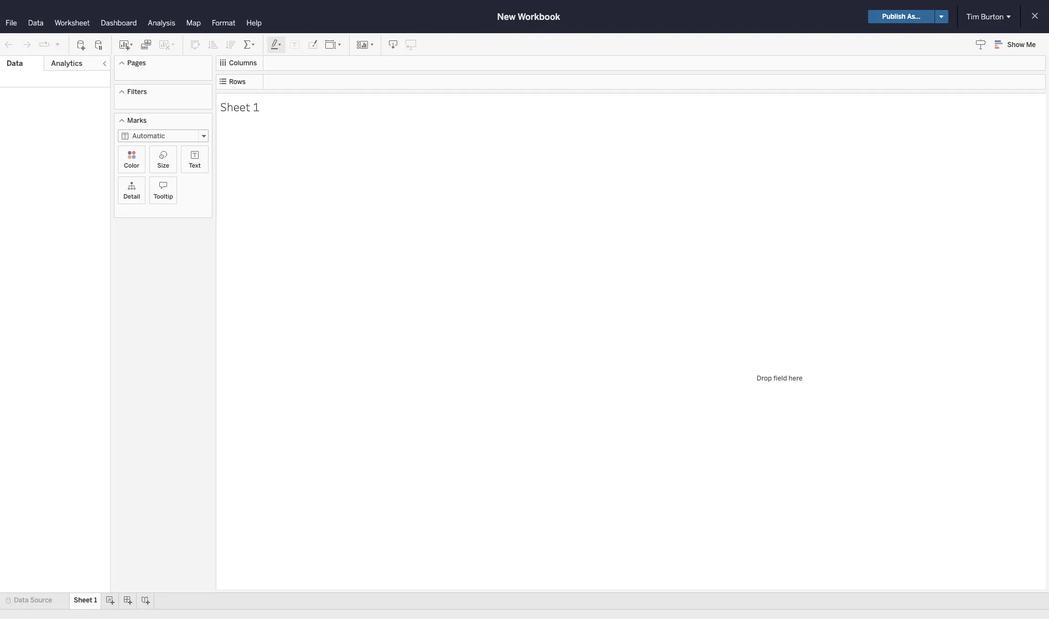 Task type: vqa. For each thing, say whether or not it's contained in the screenshot.
bottom the 'Data'
yes



Task type: describe. For each thing, give the bounding box(es) containing it.
new worksheet image
[[118, 39, 134, 50]]

format workbook image
[[307, 39, 318, 50]]

0 vertical spatial sheet 1
[[220, 99, 260, 114]]

analysis
[[148, 19, 175, 27]]

field
[[774, 375, 787, 382]]

source
[[30, 597, 52, 605]]

here
[[789, 375, 803, 382]]

show
[[1008, 41, 1025, 49]]

1 horizontal spatial replay animation image
[[54, 41, 61, 47]]

new workbook
[[497, 11, 561, 22]]

map
[[186, 19, 201, 27]]

0 vertical spatial data
[[28, 19, 44, 27]]

as...
[[908, 13, 921, 20]]

sort descending image
[[225, 39, 236, 50]]

columns
[[229, 59, 257, 67]]

help
[[247, 19, 262, 27]]

0 horizontal spatial replay animation image
[[39, 39, 50, 50]]

redo image
[[21, 39, 32, 50]]

marks
[[127, 117, 147, 125]]

duplicate image
[[141, 39, 152, 50]]

1 vertical spatial 1
[[94, 597, 97, 605]]

worksheet
[[55, 19, 90, 27]]

2 vertical spatial data
[[14, 597, 29, 605]]

pause auto updates image
[[94, 39, 105, 50]]



Task type: locate. For each thing, give the bounding box(es) containing it.
0 horizontal spatial sheet 1
[[74, 597, 97, 605]]

show me button
[[990, 36, 1046, 53]]

totals image
[[243, 39, 256, 50]]

clear sheet image
[[158, 39, 176, 50]]

me
[[1027, 41, 1036, 49]]

drop
[[757, 375, 772, 382]]

1 horizontal spatial sheet 1
[[220, 99, 260, 114]]

size
[[157, 162, 169, 169]]

file
[[6, 19, 17, 27]]

analytics
[[51, 59, 82, 68]]

sheet 1 down "rows"
[[220, 99, 260, 114]]

replay animation image
[[39, 39, 50, 50], [54, 41, 61, 47]]

collapse image
[[101, 60, 108, 67]]

publish
[[883, 13, 906, 20]]

dashboard
[[101, 19, 137, 27]]

replay animation image up analytics
[[54, 41, 61, 47]]

pages
[[127, 59, 146, 67]]

text
[[189, 162, 201, 169]]

tooltip
[[154, 193, 173, 200]]

0 horizontal spatial 1
[[94, 597, 97, 605]]

0 horizontal spatial sheet
[[74, 597, 92, 605]]

detail
[[123, 193, 140, 200]]

data down undo image at the left
[[7, 59, 23, 68]]

workbook
[[518, 11, 561, 22]]

replay animation image right 'redo' icon
[[39, 39, 50, 50]]

fit image
[[325, 39, 343, 50]]

data
[[28, 19, 44, 27], [7, 59, 23, 68], [14, 597, 29, 605]]

1 down columns
[[253, 99, 260, 114]]

sort ascending image
[[208, 39, 219, 50]]

0 vertical spatial 1
[[253, 99, 260, 114]]

to use edit in desktop, save the workbook outside of personal space image
[[406, 39, 417, 50]]

1 vertical spatial data
[[7, 59, 23, 68]]

show me
[[1008, 41, 1036, 49]]

sheet right source
[[74, 597, 92, 605]]

sheet down "rows"
[[220, 99, 251, 114]]

color
[[124, 162, 140, 169]]

show labels image
[[290, 39, 301, 50]]

sheet 1
[[220, 99, 260, 114], [74, 597, 97, 605]]

swap rows and columns image
[[190, 39, 201, 50]]

download image
[[388, 39, 399, 50]]

undo image
[[3, 39, 14, 50]]

tim
[[967, 12, 980, 21]]

tim burton
[[967, 12, 1004, 21]]

new
[[497, 11, 516, 22]]

drop field here
[[757, 375, 803, 382]]

show/hide cards image
[[357, 39, 374, 50]]

rows
[[229, 78, 246, 86]]

highlight image
[[270, 39, 283, 50]]

1
[[253, 99, 260, 114], [94, 597, 97, 605]]

sheet 1 right source
[[74, 597, 97, 605]]

data source
[[14, 597, 52, 605]]

1 vertical spatial sheet
[[74, 597, 92, 605]]

filters
[[127, 88, 147, 96]]

publish as...
[[883, 13, 921, 20]]

sheet
[[220, 99, 251, 114], [74, 597, 92, 605]]

1 horizontal spatial 1
[[253, 99, 260, 114]]

burton
[[981, 12, 1004, 21]]

0 vertical spatial sheet
[[220, 99, 251, 114]]

1 right source
[[94, 597, 97, 605]]

format
[[212, 19, 236, 27]]

publish as... button
[[869, 10, 935, 23]]

new data source image
[[76, 39, 87, 50]]

data left source
[[14, 597, 29, 605]]

1 horizontal spatial sheet
[[220, 99, 251, 114]]

data guide image
[[976, 39, 987, 50]]

1 vertical spatial sheet 1
[[74, 597, 97, 605]]

data up 'redo' icon
[[28, 19, 44, 27]]



